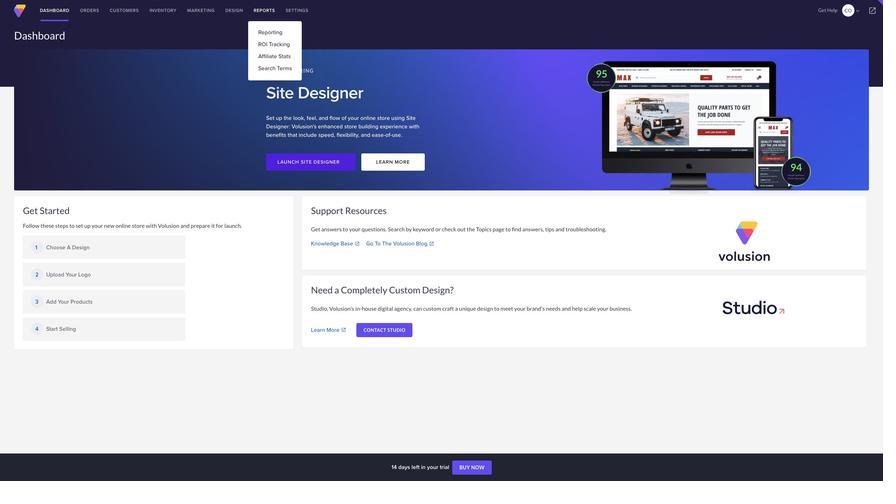 Task type: locate. For each thing, give the bounding box(es) containing it.
page right the desktop
[[601, 84, 605, 86]]

designer
[[314, 159, 340, 166]]

page
[[493, 226, 505, 232]]

0 horizontal spatial with
[[146, 222, 157, 229]]

design left reports
[[225, 7, 243, 14]]

volusion left prepare on the top left of page
[[158, 222, 179, 229]]

1 horizontal spatial volusion
[[393, 239, 415, 248]]

speed
[[605, 84, 611, 86], [799, 177, 805, 179]]

google inside 95 google lighthouse desktop page speed
[[594, 80, 600, 83]]

tracking
[[269, 40, 290, 48]]

0 horizontal spatial the
[[284, 114, 292, 122]]

lighthouse down 95
[[600, 80, 610, 83]]

choose a design
[[46, 243, 90, 251]]

the right out
[[467, 226, 475, 232]]

site
[[301, 159, 312, 166]]

1 horizontal spatial with
[[409, 122, 420, 130]]

troubleshooting.
[[566, 226, 607, 232]]

get started
[[23, 205, 70, 216]]

1 horizontal spatial speed
[[799, 177, 805, 179]]

0 vertical spatial your
[[66, 270, 77, 278]]

your right "scale"
[[597, 305, 609, 312]]

search terms link
[[248, 63, 302, 74]]

1 horizontal spatial google
[[788, 174, 795, 176]]

1 vertical spatial online
[[116, 222, 131, 229]]

speed inside 94 google lighthouse mobile page speed
[[799, 177, 805, 179]]

0 horizontal spatial get
[[23, 205, 38, 216]]

0 horizontal spatial site
[[266, 80, 294, 105]]

speed right mobile
[[799, 177, 805, 179]]

0 horizontal spatial volusion
[[158, 222, 179, 229]]

search down affiliate
[[258, 64, 276, 72]]

prepare
[[191, 222, 210, 229]]

speed for 95
[[605, 84, 611, 86]]

follow these steps to set up your new online store with volusion and prepare it for launch.
[[23, 222, 242, 229]]

building
[[359, 122, 379, 130]]

page inside 95 google lighthouse desktop page speed
[[601, 84, 605, 86]]

google
[[594, 80, 600, 83], [788, 174, 795, 176]]

1 vertical spatial speed
[[799, 177, 805, 179]]

1 horizontal spatial volusion's
[[329, 305, 354, 312]]

1 vertical spatial store
[[344, 122, 357, 130]]

by
[[406, 226, 412, 232]]

0 vertical spatial page
[[601, 84, 605, 86]]

1 vertical spatial search
[[388, 226, 405, 232]]

dashboard left orders
[[40, 7, 69, 14]]

get up follow
[[23, 205, 38, 216]]

buy now link
[[453, 461, 492, 475]]

your for logo
[[66, 270, 77, 278]]

1 vertical spatial site
[[406, 114, 416, 122]]

0 horizontal spatial google
[[594, 80, 600, 83]]

that
[[288, 131, 297, 139]]

volusion
[[158, 222, 179, 229], [393, 239, 415, 248]]

terms
[[277, 64, 292, 72]]

and left prepare on the top left of page
[[181, 222, 190, 229]]

get
[[819, 7, 827, 13], [23, 205, 38, 216], [311, 226, 320, 232]]

1 vertical spatial page
[[795, 177, 799, 179]]

now
[[471, 465, 485, 471]]

contact studio link
[[357, 323, 413, 337]]

to left meet
[[494, 305, 500, 312]]

include
[[299, 131, 317, 139]]

lighthouse for 94
[[795, 174, 805, 176]]

0 vertical spatial search
[[258, 64, 276, 72]]

0 horizontal spatial volusion's
[[292, 122, 317, 130]]

google inside 94 google lighthouse mobile page speed
[[788, 174, 795, 176]]

roi tracking link
[[248, 39, 302, 50]]

the left look,
[[284, 114, 292, 122]]

0 horizontal spatial lighthouse
[[600, 80, 610, 83]]

studio, volusion's in-house digital agency, can custom craft a unique design to meet your brand's needs and help scale your business.
[[311, 305, 632, 312]]

0 horizontal spatial a
[[335, 284, 339, 296]]

and up "enhanced"
[[319, 114, 328, 122]]

0 vertical spatial a
[[335, 284, 339, 296]]

1 vertical spatial get
[[23, 205, 38, 216]]

0 horizontal spatial search
[[258, 64, 276, 72]]

follow
[[23, 222, 39, 229]]

custom
[[423, 305, 441, 312]]

site right using
[[406, 114, 416, 122]]

store
[[377, 114, 390, 122], [344, 122, 357, 130], [132, 222, 145, 229]]

to left the find
[[506, 226, 511, 232]]

2 horizontal spatial get
[[819, 7, 827, 13]]

page for 95
[[601, 84, 605, 86]]

up
[[276, 114, 282, 122], [84, 222, 91, 229]]

your right the of on the top left of the page
[[348, 114, 359, 122]]

up right set
[[84, 222, 91, 229]]

support resources
[[311, 205, 387, 216]]

up up designer:
[[276, 114, 282, 122]]

0 vertical spatial lighthouse
[[600, 80, 610, 83]]

1 horizontal spatial lighthouse
[[795, 174, 805, 176]]

speed right the desktop
[[605, 84, 611, 86]]

look,
[[293, 114, 305, 122]]

store up flexibility,
[[344, 122, 357, 130]]

dashboard down dashboard "link"
[[14, 29, 65, 42]]

flow
[[330, 114, 340, 122]]

roi tracking
[[258, 40, 290, 48]]

with
[[409, 122, 420, 130], [146, 222, 157, 229]]

dashboard
[[40, 7, 69, 14], [14, 29, 65, 42]]

0 vertical spatial volusion's
[[292, 122, 317, 130]]

1 vertical spatial up
[[84, 222, 91, 229]]

1 horizontal spatial the
[[467, 226, 475, 232]]

14
[[392, 463, 397, 471]]

volusion's up include
[[292, 122, 317, 130]]

lighthouse inside 95 google lighthouse desktop page speed
[[600, 80, 610, 83]]

lighthouse down the 94
[[795, 174, 805, 176]]

design right a
[[72, 243, 90, 251]]

google up mobile
[[788, 174, 795, 176]]

1 horizontal spatial get
[[311, 226, 320, 232]]

learn more
[[311, 326, 340, 334]]

your left logo
[[66, 270, 77, 278]]

products
[[71, 297, 93, 306]]

days
[[399, 463, 410, 471]]

0 vertical spatial site
[[266, 80, 294, 105]]

14 days left in your trial
[[392, 463, 451, 471]]

0 horizontal spatial design
[[72, 243, 90, 251]]

volusion down by
[[393, 239, 415, 248]]

1 vertical spatial dashboard
[[14, 29, 65, 42]]

tips
[[545, 226, 555, 232]]

your inside the set up the look, feel, and flow of your online store using site designer: volusion's enhanced store building experience with benefits that include speed, flexibility, and ease-of-use.
[[348, 114, 359, 122]]

knowledge base
[[311, 239, 353, 248]]

0 horizontal spatial speed
[[605, 84, 611, 86]]

online right new
[[116, 222, 131, 229]]

design
[[225, 7, 243, 14], [72, 243, 90, 251]]

0 vertical spatial design
[[225, 7, 243, 14]]

0 vertical spatial online
[[361, 114, 376, 122]]

1 horizontal spatial search
[[388, 226, 405, 232]]

1 vertical spatial volusion
[[393, 239, 415, 248]]

1 vertical spatial google
[[788, 174, 795, 176]]

1 vertical spatial the
[[467, 226, 475, 232]]

0 vertical spatial get
[[819, 7, 827, 13]]

reporting
[[258, 28, 283, 36]]

contact studio
[[364, 327, 406, 333]]

the
[[284, 114, 292, 122], [467, 226, 475, 232]]

help
[[828, 7, 838, 13]]

online
[[361, 114, 376, 122], [116, 222, 131, 229]]

1 horizontal spatial a
[[455, 305, 458, 312]]

0 horizontal spatial up
[[84, 222, 91, 229]]

online inside the set up the look, feel, and flow of your online store using site designer: volusion's enhanced store building experience with benefits that include speed, flexibility, and ease-of-use.
[[361, 114, 376, 122]]

flexibility,
[[337, 131, 360, 139]]

site down now
[[266, 80, 294, 105]]

and
[[319, 114, 328, 122], [361, 131, 370, 139], [181, 222, 190, 229], [556, 226, 565, 232], [562, 305, 571, 312]]

go to the volusion blog
[[366, 239, 428, 248]]

1 vertical spatial your
[[58, 297, 69, 306]]

2 vertical spatial get
[[311, 226, 320, 232]]

store right new
[[132, 222, 145, 229]]

a right need
[[335, 284, 339, 296]]

1 horizontal spatial store
[[344, 122, 357, 130]]

page inside 94 google lighthouse mobile page speed
[[795, 177, 799, 179]]

google up the desktop
[[594, 80, 600, 83]]

site inside the set up the look, feel, and flow of your online store using site designer: volusion's enhanced store building experience with benefits that include speed, flexibility, and ease-of-use.
[[406, 114, 416, 122]]

1 horizontal spatial page
[[795, 177, 799, 179]]

0 vertical spatial google
[[594, 80, 600, 83]]

2 horizontal spatial store
[[377, 114, 390, 122]]

online up building at the left top of the page
[[361, 114, 376, 122]]

1 horizontal spatial online
[[361, 114, 376, 122]]

your up base
[[349, 226, 361, 232]]

of
[[342, 114, 347, 122]]

and right tips
[[556, 226, 565, 232]]

94 google lighthouse mobile page speed
[[788, 161, 805, 179]]

design?
[[422, 284, 454, 296]]

0 horizontal spatial online
[[116, 222, 131, 229]]

launch
[[278, 159, 299, 166]]

set
[[266, 114, 275, 122]]

up inside the set up the look, feel, and flow of your online store using site designer: volusion's enhanced store building experience with benefits that include speed, flexibility, and ease-of-use.
[[276, 114, 282, 122]]

benefits
[[266, 131, 286, 139]]

volusion's left in-
[[329, 305, 354, 312]]

start selling
[[46, 325, 76, 333]]

0 vertical spatial with
[[409, 122, 420, 130]]

speed,
[[319, 131, 335, 139]]

your
[[66, 270, 77, 278], [58, 297, 69, 306]]

store up experience
[[377, 114, 390, 122]]

studio,
[[311, 305, 328, 312]]

95
[[596, 68, 608, 80]]

page right mobile
[[795, 177, 799, 179]]

1 horizontal spatial up
[[276, 114, 282, 122]]

volusion's inside the set up the look, feel, and flow of your online store using site designer: volusion's enhanced store building experience with benefits that include speed, flexibility, and ease-of-use.
[[292, 122, 317, 130]]

get left 'answers'
[[311, 226, 320, 232]]

to right 'answers'
[[343, 226, 348, 232]]

0 vertical spatial volusion
[[158, 222, 179, 229]]

launch site designer
[[278, 159, 340, 166]]

0 vertical spatial up
[[276, 114, 282, 122]]

a right craft
[[455, 305, 458, 312]]

0 vertical spatial dashboard
[[40, 7, 69, 14]]

2 vertical spatial store
[[132, 222, 145, 229]]

for
[[216, 222, 223, 229]]

1 horizontal spatial site
[[406, 114, 416, 122]]

lighthouse inside 94 google lighthouse mobile page speed
[[795, 174, 805, 176]]

1 vertical spatial lighthouse
[[795, 174, 805, 176]]

search left by
[[388, 226, 405, 232]]

your right the add
[[58, 297, 69, 306]]

speed inside 95 google lighthouse desktop page speed
[[605, 84, 611, 86]]

of-
[[386, 131, 392, 139]]

get left help at right
[[819, 7, 827, 13]]

to
[[69, 222, 75, 229], [343, 226, 348, 232], [506, 226, 511, 232], [494, 305, 500, 312]]

0 horizontal spatial page
[[601, 84, 605, 86]]

0 vertical spatial store
[[377, 114, 390, 122]]

95 google lighthouse desktop page speed
[[593, 68, 611, 86]]

meet
[[501, 305, 513, 312]]

0 horizontal spatial store
[[132, 222, 145, 229]]

0 vertical spatial the
[[284, 114, 292, 122]]

0 vertical spatial speed
[[605, 84, 611, 86]]

questions.
[[362, 226, 387, 232]]

4
[[35, 325, 39, 333]]

featuring
[[282, 68, 314, 74]]

settings
[[286, 7, 309, 14]]

1
[[35, 243, 37, 251]]

upload your logo
[[46, 270, 91, 278]]

94
[[791, 161, 802, 173]]

resources
[[345, 205, 387, 216]]

studio
[[388, 327, 406, 333]]



Task type: describe. For each thing, give the bounding box(es) containing it.
house
[[362, 305, 377, 312]]

3
[[35, 298, 39, 306]]

the
[[382, 239, 392, 248]]

1 vertical spatial design
[[72, 243, 90, 251]]

get help
[[819, 7, 838, 13]]

affiliate stats link
[[248, 51, 302, 62]]

learn more link
[[311, 326, 346, 334]]

your right in
[[427, 463, 439, 471]]

get for get help
[[819, 7, 827, 13]]

co
[[845, 7, 852, 13]]

1 vertical spatial a
[[455, 305, 458, 312]]

now
[[266, 68, 281, 74]]

set
[[76, 222, 83, 229]]

start
[[46, 325, 58, 333]]

design
[[477, 305, 493, 312]]

lighthouse for 95
[[600, 80, 610, 83]]

support
[[311, 205, 343, 216]]

upload
[[46, 270, 64, 278]]

your left new
[[92, 222, 103, 229]]

and down building at the left top of the page
[[361, 131, 370, 139]]

go
[[366, 239, 374, 248]]

desktop
[[593, 84, 600, 86]]

unique
[[459, 305, 476, 312]]

affiliate stats
[[258, 52, 291, 60]]

knowledge
[[311, 239, 339, 248]]

google for 94
[[788, 174, 795, 176]]

reports
[[254, 7, 275, 14]]

contact
[[364, 327, 387, 333]]

use.
[[392, 131, 402, 139]]

ease-
[[372, 131, 386, 139]]

dashboard link
[[35, 0, 75, 21]]

designer
[[298, 80, 363, 105]]


[[855, 8, 861, 14]]

find
[[512, 226, 522, 232]]

steps
[[55, 222, 68, 229]]

marketing
[[187, 7, 215, 14]]

a
[[67, 243, 71, 251]]

2
[[35, 271, 39, 279]]

the inside the set up the look, feel, and flow of your online store using site designer: volusion's enhanced store building experience with benefits that include speed, flexibility, and ease-of-use.
[[284, 114, 292, 122]]

with inside the set up the look, feel, and flow of your online store using site designer: volusion's enhanced store building experience with benefits that include speed, flexibility, and ease-of-use.
[[409, 122, 420, 130]]

your right meet
[[514, 305, 526, 312]]

answers,
[[523, 226, 544, 232]]

 link
[[862, 0, 884, 21]]

completely
[[341, 284, 387, 296]]

experience
[[380, 122, 408, 130]]

affiliate
[[258, 52, 277, 60]]

new
[[104, 222, 115, 229]]

buy
[[460, 465, 470, 471]]

co 
[[845, 7, 861, 14]]


[[869, 6, 877, 15]]

stats
[[279, 52, 291, 60]]

get answers to your questions. search by keyword or check out the topics page to find answers, tips and troubleshooting.
[[311, 226, 607, 232]]

to left set
[[69, 222, 75, 229]]

keyword
[[413, 226, 435, 232]]

go to the volusion blog link
[[366, 239, 440, 248]]

inventory
[[150, 7, 177, 14]]

need a completely custom design?
[[311, 284, 454, 296]]

base
[[341, 239, 353, 248]]

and left help
[[562, 305, 571, 312]]

custom
[[389, 284, 421, 296]]

agency,
[[394, 305, 413, 312]]

get for get started
[[23, 205, 38, 216]]

google for 95
[[594, 80, 600, 83]]

topics
[[476, 226, 492, 232]]

1 vertical spatial with
[[146, 222, 157, 229]]

to
[[375, 239, 381, 248]]

1 vertical spatial volusion's
[[329, 305, 354, 312]]

learn
[[311, 326, 325, 334]]

now featuring
[[266, 68, 314, 74]]

add your products
[[46, 297, 93, 306]]

choose
[[46, 243, 65, 251]]

or
[[436, 226, 441, 232]]

speed for 94
[[799, 177, 805, 179]]

learn more link
[[376, 158, 410, 165]]

need
[[311, 284, 333, 296]]

page for 94
[[795, 177, 799, 179]]

scale
[[584, 305, 596, 312]]

these
[[40, 222, 54, 229]]

out
[[458, 226, 466, 232]]

mobile
[[788, 177, 794, 179]]

1 horizontal spatial design
[[225, 7, 243, 14]]

get for get answers to your questions. search by keyword or check out the topics page to find answers, tips and troubleshooting.
[[311, 226, 320, 232]]

help
[[572, 305, 583, 312]]

buy now
[[460, 465, 485, 471]]

needs
[[546, 305, 561, 312]]

orders
[[80, 7, 99, 14]]

customers
[[110, 7, 139, 14]]

blog
[[416, 239, 428, 248]]

left
[[412, 463, 420, 471]]

your for products
[[58, 297, 69, 306]]

dashboard inside "link"
[[40, 7, 69, 14]]

it
[[211, 222, 215, 229]]

learn
[[376, 158, 393, 165]]



Task type: vqa. For each thing, say whether or not it's contained in the screenshot.


